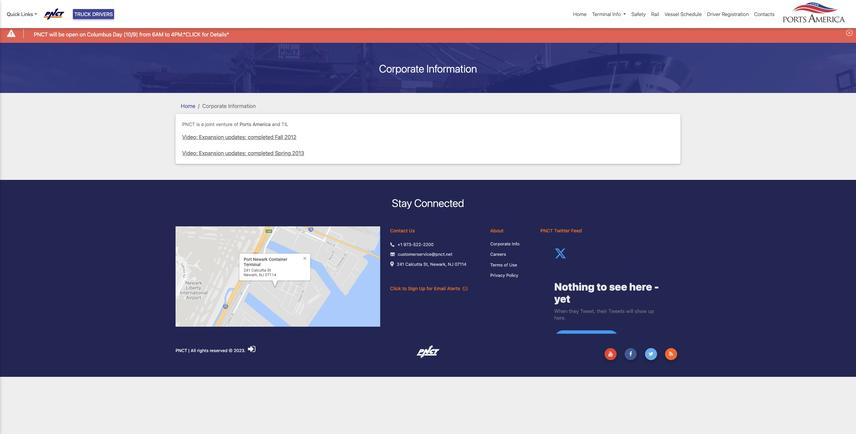 Task type: vqa. For each thing, say whether or not it's contained in the screenshot.
Lookup
no



Task type: describe. For each thing, give the bounding box(es) containing it.
expansion for video: expansion updates; completed spring 2013
[[199, 150, 224, 156]]

connected
[[415, 197, 464, 210]]

1 vertical spatial information
[[228, 103, 256, 109]]

terms
[[491, 262, 503, 268]]

2200
[[423, 242, 434, 247]]

and
[[272, 121, 280, 127]]

click to sign up for email alerts
[[390, 286, 462, 291]]

pnct for pnct is a joint venture of ports america and til
[[182, 121, 195, 127]]

corporate info
[[491, 241, 520, 246]]

up
[[419, 286, 426, 291]]

all
[[191, 348, 196, 353]]

pnct for pnct will be open on columbus day (10/9) from 6am to 4pm.*click for details*
[[34, 31, 48, 37]]

241 calcutta st, newark, nj 07114
[[397, 262, 467, 267]]

day
[[113, 31, 122, 37]]

contact us
[[390, 228, 415, 233]]

973-
[[404, 242, 414, 247]]

policy
[[507, 273, 519, 278]]

customerservice@pnct.net link
[[398, 251, 453, 258]]

241 calcutta st, newark, nj 07114 link
[[397, 261, 467, 268]]

contacts link
[[752, 8, 778, 21]]

pnct for pnct twitter feed
[[541, 228, 553, 233]]

safety link
[[629, 8, 649, 21]]

newark,
[[431, 262, 447, 267]]

vessel
[[665, 11, 680, 17]]

feed
[[571, 228, 582, 233]]

st,
[[424, 262, 429, 267]]

quick
[[7, 11, 20, 17]]

pnct is a joint venture of ports america and til
[[182, 121, 289, 127]]

fall
[[275, 134, 283, 140]]

completed for fall
[[248, 134, 274, 140]]

calcutta
[[406, 262, 423, 267]]

terminal info link
[[590, 8, 629, 21]]

2013
[[292, 150, 304, 156]]

be
[[58, 31, 65, 37]]

video: expansion updates; completed spring 2013 link
[[182, 149, 674, 157]]

video: expansion updates; completed fall 2012
[[182, 134, 297, 140]]

241
[[397, 262, 404, 267]]

expansion for video: expansion updates; completed fall 2012
[[199, 134, 224, 140]]

07114
[[455, 262, 467, 267]]

columbus
[[87, 31, 112, 37]]

corporate inside the corporate info link
[[491, 241, 511, 246]]

envelope o image
[[463, 286, 468, 291]]

driver registration
[[708, 11, 749, 17]]

©
[[229, 348, 233, 353]]

corporate info link
[[491, 241, 531, 247]]

info for terminal info
[[613, 11, 621, 17]]

for inside alert
[[202, 31, 209, 37]]

on
[[80, 31, 86, 37]]

2023.
[[234, 348, 246, 353]]

(10/9)
[[124, 31, 138, 37]]

pnct for pnct | all rights reserved © 2023.
[[176, 348, 187, 353]]

use
[[510, 262, 517, 268]]

drivers
[[92, 11, 113, 17]]

sign
[[408, 286, 418, 291]]

a
[[201, 121, 204, 127]]

stay
[[392, 197, 412, 210]]

1 horizontal spatial corporate
[[379, 62, 425, 75]]

1 horizontal spatial to
[[403, 286, 407, 291]]

|
[[189, 348, 190, 353]]

reserved
[[210, 348, 228, 353]]

to inside pnct will be open on columbus day (10/9) from 6am to 4pm.*click for details* link
[[165, 31, 170, 37]]

careers
[[491, 252, 506, 257]]

rail link
[[649, 8, 662, 21]]

pnct will be open on columbus day (10/9) from 6am to 4pm.*click for details* link
[[34, 30, 229, 38]]

schedule
[[681, 11, 702, 17]]

pnct will be open on columbus day (10/9) from 6am to 4pm.*click for details* alert
[[0, 25, 857, 43]]

us
[[409, 228, 415, 233]]

about
[[491, 228, 504, 233]]

quick links link
[[7, 10, 37, 18]]

joint
[[205, 121, 215, 127]]

2012
[[285, 134, 297, 140]]

0 vertical spatial information
[[427, 62, 477, 75]]



Task type: locate. For each thing, give the bounding box(es) containing it.
privacy
[[491, 273, 505, 278]]

completed
[[248, 134, 274, 140], [248, 150, 274, 156]]

1 completed from the top
[[248, 134, 274, 140]]

rights
[[197, 348, 209, 353]]

0 horizontal spatial corporate
[[202, 103, 227, 109]]

0 vertical spatial home
[[574, 11, 587, 17]]

0 vertical spatial of
[[234, 121, 239, 127]]

contacts
[[755, 11, 775, 17]]

0 horizontal spatial corporate information
[[202, 103, 256, 109]]

1 vertical spatial for
[[427, 286, 433, 291]]

522-
[[414, 242, 423, 247]]

spring
[[275, 150, 291, 156]]

1 horizontal spatial for
[[427, 286, 433, 291]]

1 horizontal spatial information
[[427, 62, 477, 75]]

1 vertical spatial home link
[[181, 103, 195, 109]]

pnct left is
[[182, 121, 195, 127]]

1 horizontal spatial info
[[613, 11, 621, 17]]

ports america link
[[240, 121, 271, 127]]

0 vertical spatial updates;
[[225, 134, 247, 140]]

1 video: from the top
[[182, 134, 198, 140]]

will
[[49, 31, 57, 37]]

0 horizontal spatial home link
[[181, 103, 195, 109]]

truck
[[74, 11, 91, 17]]

info right terminal
[[613, 11, 621, 17]]

truck drivers
[[74, 11, 113, 17]]

pnct
[[34, 31, 48, 37], [182, 121, 195, 127], [541, 228, 553, 233], [176, 348, 187, 353]]

for left details*
[[202, 31, 209, 37]]

0 vertical spatial corporate information
[[379, 62, 477, 75]]

registration
[[722, 11, 749, 17]]

to
[[165, 31, 170, 37], [403, 286, 407, 291]]

driver
[[708, 11, 721, 17]]

0 vertical spatial corporate
[[379, 62, 425, 75]]

terms of use
[[491, 262, 517, 268]]

of
[[234, 121, 239, 127], [504, 262, 508, 268]]

0 horizontal spatial to
[[165, 31, 170, 37]]

0 vertical spatial for
[[202, 31, 209, 37]]

1 vertical spatial updates;
[[225, 150, 247, 156]]

1 vertical spatial corporate
[[202, 103, 227, 109]]

customerservice@pnct.net
[[398, 252, 453, 257]]

pnct will be open on columbus day (10/9) from 6am to 4pm.*click for details*
[[34, 31, 229, 37]]

updates; for fall
[[225, 134, 247, 140]]

for
[[202, 31, 209, 37], [427, 286, 433, 291]]

1 vertical spatial home
[[181, 103, 195, 109]]

+1 973-522-2200
[[398, 242, 434, 247]]

1 vertical spatial video:
[[182, 150, 198, 156]]

close image
[[847, 30, 853, 36]]

2 updates; from the top
[[225, 150, 247, 156]]

pnct left |
[[176, 348, 187, 353]]

1 horizontal spatial of
[[504, 262, 508, 268]]

truck drivers link
[[73, 9, 114, 19]]

4pm.*click
[[171, 31, 201, 37]]

pnct | all rights reserved © 2023.
[[176, 348, 247, 353]]

1 updates; from the top
[[225, 134, 247, 140]]

0 vertical spatial expansion
[[199, 134, 224, 140]]

0 horizontal spatial home
[[181, 103, 195, 109]]

email
[[434, 286, 446, 291]]

of left 'ports'
[[234, 121, 239, 127]]

terms of use link
[[491, 262, 531, 268]]

terminal info
[[592, 11, 621, 17]]

click
[[390, 286, 401, 291]]

pnct inside alert
[[34, 31, 48, 37]]

1 horizontal spatial corporate information
[[379, 62, 477, 75]]

video: expansion updates; completed spring 2013
[[182, 150, 304, 156]]

1 vertical spatial completed
[[248, 150, 274, 156]]

nj
[[448, 262, 454, 267]]

venture
[[216, 121, 233, 127]]

2 horizontal spatial corporate
[[491, 241, 511, 246]]

to right 6am
[[165, 31, 170, 37]]

1 expansion from the top
[[199, 134, 224, 140]]

0 vertical spatial completed
[[248, 134, 274, 140]]

info for corporate info
[[512, 241, 520, 246]]

completed left spring
[[248, 150, 274, 156]]

2 expansion from the top
[[199, 150, 224, 156]]

to left 'sign'
[[403, 286, 407, 291]]

0 horizontal spatial information
[[228, 103, 256, 109]]

0 vertical spatial info
[[613, 11, 621, 17]]

information
[[427, 62, 477, 75], [228, 103, 256, 109]]

completed for spring
[[248, 150, 274, 156]]

of left use
[[504, 262, 508, 268]]

video: expansion updates; completed fall 2012 link
[[182, 133, 674, 141]]

0 horizontal spatial of
[[234, 121, 239, 127]]

pnct left will
[[34, 31, 48, 37]]

stay connected
[[392, 197, 464, 210]]

privacy policy
[[491, 273, 519, 278]]

1 vertical spatial info
[[512, 241, 520, 246]]

info up the careers link
[[512, 241, 520, 246]]

pnct left twitter
[[541, 228, 553, 233]]

careers link
[[491, 251, 531, 258]]

0 vertical spatial to
[[165, 31, 170, 37]]

0 horizontal spatial info
[[512, 241, 520, 246]]

alerts
[[447, 286, 461, 291]]

updates; down video: expansion updates; completed fall 2012
[[225, 150, 247, 156]]

rail
[[652, 11, 660, 17]]

open
[[66, 31, 78, 37]]

links
[[21, 11, 33, 17]]

6am
[[152, 31, 164, 37]]

click to sign up for email alerts link
[[390, 286, 468, 291]]

1 vertical spatial to
[[403, 286, 407, 291]]

safety
[[632, 11, 646, 17]]

from
[[139, 31, 151, 37]]

updates;
[[225, 134, 247, 140], [225, 150, 247, 156]]

+1 973-522-2200 link
[[398, 241, 434, 248]]

+1
[[398, 242, 403, 247]]

2 video: from the top
[[182, 150, 198, 156]]

for right up
[[427, 286, 433, 291]]

twitter
[[555, 228, 570, 233]]

0 vertical spatial home link
[[571, 8, 590, 21]]

sign in image
[[248, 345, 256, 354]]

video: for video: expansion updates; completed fall 2012
[[182, 134, 198, 140]]

privacy policy link
[[491, 272, 531, 279]]

ports
[[240, 121, 251, 127]]

vessel schedule
[[665, 11, 702, 17]]

quick links
[[7, 11, 33, 17]]

home
[[574, 11, 587, 17], [181, 103, 195, 109]]

2 completed from the top
[[248, 150, 274, 156]]

info
[[613, 11, 621, 17], [512, 241, 520, 246]]

updates; for spring
[[225, 150, 247, 156]]

1 horizontal spatial home
[[574, 11, 587, 17]]

video: for video: expansion updates; completed spring 2013
[[182, 150, 198, 156]]

updates; down the pnct is a joint venture of ports america and til
[[225, 134, 247, 140]]

of inside terms of use link
[[504, 262, 508, 268]]

2 vertical spatial corporate
[[491, 241, 511, 246]]

america
[[253, 121, 271, 127]]

1 vertical spatial expansion
[[199, 150, 224, 156]]

terminal
[[592, 11, 612, 17]]

til
[[282, 121, 289, 127]]

is
[[196, 121, 200, 127]]

vessel schedule link
[[662, 8, 705, 21]]

1 vertical spatial corporate information
[[202, 103, 256, 109]]

pnct twitter feed
[[541, 228, 582, 233]]

1 horizontal spatial home link
[[571, 8, 590, 21]]

home link
[[571, 8, 590, 21], [181, 103, 195, 109]]

corporate
[[379, 62, 425, 75], [202, 103, 227, 109], [491, 241, 511, 246]]

details*
[[210, 31, 229, 37]]

driver registration link
[[705, 8, 752, 21]]

completed down america
[[248, 134, 274, 140]]

1 vertical spatial of
[[504, 262, 508, 268]]

0 horizontal spatial for
[[202, 31, 209, 37]]

0 vertical spatial video:
[[182, 134, 198, 140]]



